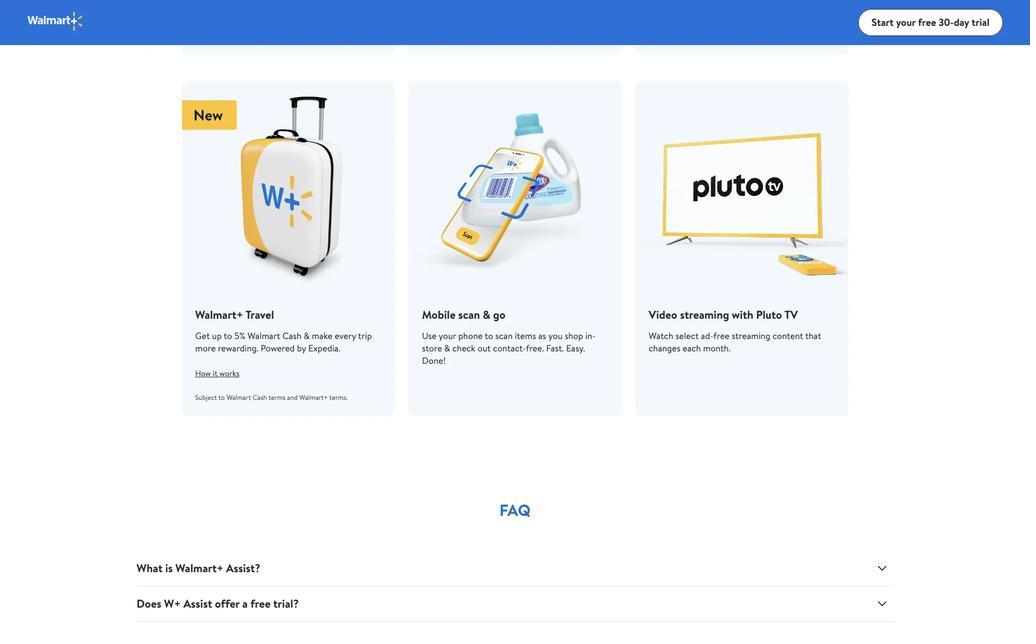Task type: locate. For each thing, give the bounding box(es) containing it.
is
[[165, 560, 173, 576]]

free left 30-
[[918, 15, 936, 29]]

what is walmart+ assist?
[[137, 560, 261, 576]]

1 vertical spatial walmart+
[[299, 393, 328, 402]]

walmart+ travel
[[195, 307, 274, 322]]

video streaming with pluto tv
[[649, 307, 798, 322]]

scan left items
[[495, 329, 513, 342]]

start
[[872, 15, 894, 29]]

your for phone
[[439, 329, 456, 342]]

ad-
[[701, 329, 713, 342]]

& right store
[[444, 342, 450, 354]]

2 vertical spatial walmart+
[[175, 560, 223, 576]]

get up to 5% walmart cash & make every trip more rewarding. powered by expedia.
[[195, 329, 372, 354]]

changes
[[649, 342, 680, 354]]

what
[[137, 560, 163, 576]]

0 horizontal spatial cash
[[253, 393, 267, 402]]

streaming down with at the right
[[732, 329, 770, 342]]

terms.
[[329, 393, 348, 402]]

assist?
[[226, 560, 261, 576]]

cash left terms
[[253, 393, 267, 402]]

easy.
[[566, 342, 585, 354]]

& inside use your phone to scan items as you shop in- store & check out contact-free. fast. easy. done!
[[444, 342, 450, 354]]

walmart+ right is at the left bottom of page
[[175, 560, 223, 576]]

your inside button
[[896, 15, 916, 29]]

0 horizontal spatial streaming
[[680, 307, 729, 322]]

select
[[676, 329, 699, 342]]

each
[[683, 342, 701, 354]]

1 horizontal spatial scan
[[495, 329, 513, 342]]

done!
[[422, 354, 446, 367]]

walmart down works
[[226, 393, 251, 402]]

it
[[213, 368, 218, 379]]

walmart down travel
[[248, 329, 280, 342]]

cash left make at the left of the page
[[282, 329, 302, 342]]

your right use
[[439, 329, 456, 342]]

0 vertical spatial walmart+
[[195, 307, 243, 322]]

5%
[[234, 329, 245, 342]]

up
[[212, 329, 222, 342]]

0 vertical spatial walmart
[[248, 329, 280, 342]]

use
[[422, 329, 437, 342]]

pluto
[[756, 307, 782, 322]]

phone
[[458, 329, 483, 342]]

travel
[[246, 307, 274, 322]]

1 vertical spatial streaming
[[732, 329, 770, 342]]

0 horizontal spatial &
[[304, 329, 310, 342]]

faq
[[500, 499, 531, 521]]

day
[[954, 15, 969, 29]]

subject
[[195, 393, 217, 402]]

how it works link
[[195, 368, 381, 379]]

fast.
[[546, 342, 564, 354]]

contact-
[[493, 342, 526, 354]]

to right phone
[[485, 329, 493, 342]]

to inside get up to 5% walmart cash & make every trip more rewarding. powered by expedia.
[[224, 329, 232, 342]]

your right "start"
[[896, 15, 916, 29]]

1 vertical spatial walmart
[[226, 393, 251, 402]]

0 vertical spatial cash
[[282, 329, 302, 342]]

to right the up
[[224, 329, 232, 342]]

0 horizontal spatial your
[[439, 329, 456, 342]]

items
[[515, 329, 536, 342]]

you
[[548, 329, 563, 342]]

walmart+ up the up
[[195, 307, 243, 322]]

walmart plus image
[[27, 11, 84, 31]]

your
[[896, 15, 916, 29], [439, 329, 456, 342]]

free down the video streaming with pluto tv
[[713, 329, 730, 342]]

offer
[[215, 596, 240, 611]]

tv
[[784, 307, 798, 322]]

what is walmart+ assist? image
[[875, 562, 889, 575]]

in-
[[585, 329, 596, 342]]

& inside get up to 5% walmart cash & make every trip more rewarding. powered by expedia.
[[304, 329, 310, 342]]

walmart+
[[195, 307, 243, 322], [299, 393, 328, 402], [175, 560, 223, 576]]

walmart+ right and
[[299, 393, 328, 402]]

go
[[493, 307, 506, 322]]

1 horizontal spatial cash
[[282, 329, 302, 342]]

30-
[[939, 15, 954, 29]]

0 horizontal spatial free
[[250, 596, 271, 611]]

1 vertical spatial free
[[713, 329, 730, 342]]

scan up phone
[[458, 307, 480, 322]]

& left make at the left of the page
[[304, 329, 310, 342]]

0 vertical spatial streaming
[[680, 307, 729, 322]]

& left go
[[483, 307, 490, 322]]

walmart
[[248, 329, 280, 342], [226, 393, 251, 402]]

by
[[297, 342, 306, 354]]

mobile scan & go
[[422, 307, 506, 322]]

free right "a"
[[250, 596, 271, 611]]

cash
[[282, 329, 302, 342], [253, 393, 267, 402]]

streaming up the ad-
[[680, 307, 729, 322]]

free inside watch select ad-free streaming content that changes each month.
[[713, 329, 730, 342]]

0 vertical spatial free
[[918, 15, 936, 29]]

to
[[224, 329, 232, 342], [485, 329, 493, 342], [219, 393, 225, 402]]

cash inside get up to 5% walmart cash & make every trip more rewarding. powered by expedia.
[[282, 329, 302, 342]]

your inside use your phone to scan items as you shop in- store & check out contact-free. fast. easy. done!
[[439, 329, 456, 342]]

1 horizontal spatial your
[[896, 15, 916, 29]]

0 vertical spatial your
[[896, 15, 916, 29]]

month.
[[703, 342, 731, 354]]

&
[[483, 307, 490, 322], [304, 329, 310, 342], [444, 342, 450, 354]]

1 horizontal spatial streaming
[[732, 329, 770, 342]]

store
[[422, 342, 442, 354]]

scan
[[458, 307, 480, 322], [495, 329, 513, 342]]

1 vertical spatial scan
[[495, 329, 513, 342]]

check
[[452, 342, 475, 354]]

2 vertical spatial free
[[250, 596, 271, 611]]

start your free 30-day trial button
[[858, 9, 1003, 36]]

0 horizontal spatial scan
[[458, 307, 480, 322]]

streaming
[[680, 307, 729, 322], [732, 329, 770, 342]]

1 horizontal spatial free
[[713, 329, 730, 342]]

2 horizontal spatial free
[[918, 15, 936, 29]]

1 horizontal spatial &
[[444, 342, 450, 354]]

free
[[918, 15, 936, 29], [713, 329, 730, 342], [250, 596, 271, 611]]

1 vertical spatial your
[[439, 329, 456, 342]]



Task type: describe. For each thing, give the bounding box(es) containing it.
video
[[649, 307, 677, 322]]

content
[[773, 329, 803, 342]]

get
[[195, 329, 210, 342]]

that
[[805, 329, 821, 342]]

to inside use your phone to scan items as you shop in- store & check out contact-free. fast. easy. done!
[[485, 329, 493, 342]]

rewarding.
[[218, 342, 258, 354]]

scan inside use your phone to scan items as you shop in- store & check out contact-free. fast. easy. done!
[[495, 329, 513, 342]]

free inside button
[[918, 15, 936, 29]]

trial?
[[273, 596, 299, 611]]

a
[[242, 596, 248, 611]]

does w+ assist offer a free trial?
[[137, 596, 299, 611]]

how
[[195, 368, 211, 379]]

2 horizontal spatial &
[[483, 307, 490, 322]]

make
[[312, 329, 332, 342]]

watch
[[649, 329, 673, 342]]

trial
[[972, 15, 990, 29]]

your for free
[[896, 15, 916, 29]]

1 vertical spatial cash
[[253, 393, 267, 402]]

mobile
[[422, 307, 456, 322]]

free.
[[526, 342, 544, 354]]

shop
[[565, 329, 583, 342]]

assist
[[183, 596, 212, 611]]

watch select ad-free streaming content that changes each month.
[[649, 329, 821, 354]]

to right subject
[[219, 393, 225, 402]]

more
[[195, 342, 216, 354]]

use your phone to scan items as you shop in- store & check out contact-free. fast. easy. done!
[[422, 329, 596, 367]]

works
[[219, 368, 239, 379]]

as
[[538, 329, 546, 342]]

0 vertical spatial scan
[[458, 307, 480, 322]]

streaming inside watch select ad-free streaming content that changes each month.
[[732, 329, 770, 342]]

subject to walmart cash terms and walmart+ terms.
[[195, 393, 348, 402]]

does
[[137, 596, 161, 611]]

powered
[[261, 342, 295, 354]]

and
[[287, 393, 298, 402]]

w+
[[164, 596, 181, 611]]

terms
[[268, 393, 286, 402]]

every
[[335, 329, 356, 342]]

trip
[[358, 329, 372, 342]]

start your free 30-day trial
[[872, 15, 990, 29]]

does w+ assist offer a free trial? image
[[875, 597, 889, 611]]

out
[[478, 342, 491, 354]]

how it works
[[195, 368, 239, 379]]

walmart inside get up to 5% walmart cash & make every trip more rewarding. powered by expedia.
[[248, 329, 280, 342]]

with
[[732, 307, 753, 322]]

expedia.
[[308, 342, 340, 354]]



Task type: vqa. For each thing, say whether or not it's contained in the screenshot.
terms
yes



